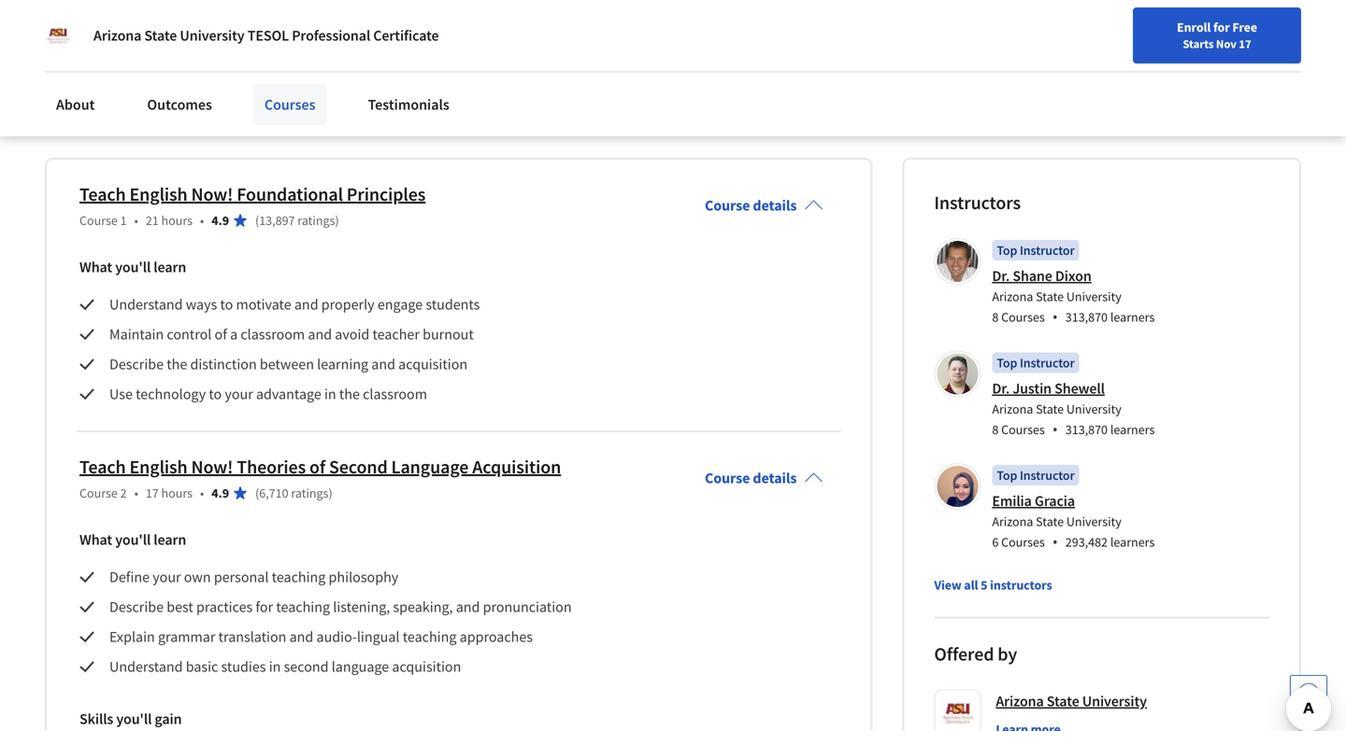 Task type: locate. For each thing, give the bounding box(es) containing it.
arizona inside top instructor emilia gracia arizona state university 6 courses • 293,482 learners
[[992, 514, 1033, 531]]

1 vertical spatial course details button
[[690, 443, 838, 514]]

2 now! from the top
[[191, 456, 233, 479]]

top inside 'top instructor dr. justin shewell arizona state university 8 courses • 313,870 learners'
[[997, 355, 1017, 372]]

2 vertical spatial learners
[[1110, 534, 1155, 551]]

top for dr. shane dixon
[[997, 242, 1017, 259]]

( down theories
[[255, 485, 259, 502]]

course down world.
[[496, 59, 538, 78]]

what for define your own personal teaching philosophy
[[79, 531, 112, 550]]

by down 'become'
[[671, 59, 686, 78]]

top up shane
[[997, 242, 1017, 259]]

and
[[294, 296, 318, 314], [308, 325, 332, 344], [371, 355, 395, 374], [456, 598, 480, 617], [289, 628, 313, 647]]

1 horizontal spatial is
[[459, 59, 469, 78]]

state
[[144, 26, 177, 45], [1036, 289, 1064, 305], [1036, 401, 1064, 418], [1036, 514, 1064, 531], [1047, 693, 1079, 712]]

describe down maintain
[[109, 355, 164, 374]]

understand down explain on the bottom of the page
[[109, 658, 183, 677]]

instructor up dr. justin shewell link
[[1020, 355, 1075, 372]]

university.
[[91, 82, 156, 100]]

classroom down motivate
[[241, 325, 305, 344]]

0 vertical spatial 313,870
[[1065, 309, 1108, 326]]

4.9 for theories
[[212, 485, 229, 502]]

0 horizontal spatial is
[[119, 37, 128, 55]]

0 vertical spatial learners
[[1110, 309, 1155, 326]]

2 what you'll learn from the top
[[79, 531, 186, 550]]

to down professional
[[333, 59, 346, 78]]

313,870 inside top instructor dr. shane dixon arizona state university 8 courses • 313,870 learners
[[1065, 309, 1108, 326]]

) for principles
[[335, 212, 339, 229]]

who
[[261, 37, 288, 55]]

4.9 down teach english now! foundational principles link
[[212, 212, 229, 229]]

state inside 'top instructor dr. justin shewell arizona state university 8 courses • 313,870 learners'
[[1036, 401, 1064, 418]]

in left the second
[[269, 658, 281, 677]]

gain
[[155, 711, 182, 729]]

1 details from the top
[[753, 196, 797, 215]]

arizona inside 'top instructor dr. justin shewell arizona state university 8 courses • 313,870 learners'
[[992, 401, 1033, 418]]

what you'll learn up define
[[79, 531, 186, 550]]

for down world.
[[541, 59, 558, 78]]

is left designed
[[119, 37, 128, 55]]

2 vertical spatial in
[[269, 658, 281, 677]]

1 vertical spatial learners
[[1110, 422, 1155, 439]]

0 vertical spatial english
[[385, 37, 431, 55]]

details
[[753, 196, 797, 215], [753, 469, 797, 488]]

1 vertical spatial 8
[[992, 422, 999, 439]]

0 horizontal spatial classroom
[[241, 325, 305, 344]]

2 learners from the top
[[1110, 422, 1155, 439]]

2 course details button from the top
[[690, 443, 838, 514]]

( for theories
[[255, 485, 259, 502]]

nov
[[1216, 36, 1237, 51]]

advantage
[[256, 385, 321, 404]]

of up ( 6,710 ratings )
[[309, 456, 325, 479]]

1 vertical spatial hours
[[161, 485, 193, 502]]

0 vertical spatial instructor
[[1020, 242, 1075, 259]]

understand up maintain
[[109, 296, 183, 314]]

8 down dr. justin shewell link
[[992, 422, 999, 439]]

8 inside top instructor dr. shane dixon arizona state university 8 courses • 313,870 learners
[[992, 309, 999, 326]]

instructor inside top instructor emilia gracia arizona state university 6 courses • 293,482 learners
[[1020, 468, 1075, 484]]

0 horizontal spatial course
[[74, 37, 116, 55]]

menu item
[[1007, 19, 1128, 79]]

0 vertical spatial what
[[79, 258, 112, 277]]

outcomes link
[[136, 84, 223, 125]]

burnout
[[423, 325, 474, 344]]

0 vertical spatial learn
[[154, 258, 186, 277]]

dr. inside 'top instructor dr. justin shewell arizona state university 8 courses • 313,870 learners'
[[992, 380, 1010, 398]]

instructors
[[990, 577, 1052, 594]]

2 horizontal spatial in
[[498, 37, 510, 55]]

describe
[[109, 355, 164, 374], [109, 598, 164, 617]]

• down dr. justin shewell link
[[1052, 420, 1058, 440]]

hours right 21
[[161, 212, 193, 229]]

describe up explain on the bottom of the page
[[109, 598, 164, 617]]

1 top from the top
[[997, 242, 1017, 259]]

( down teach english now! foundational principles at top left
[[255, 212, 259, 229]]

instructor up dr. shane dixon link
[[1020, 242, 1075, 259]]

2 course details from the top
[[705, 469, 797, 488]]

offered
[[934, 643, 994, 667]]

1 horizontal spatial )
[[335, 212, 339, 229]]

arizona state university tesol professional certificate
[[93, 26, 439, 45]]

hours right 2
[[161, 485, 193, 502]]

1 instructor from the top
[[1020, 242, 1075, 259]]

courses down justin
[[1001, 422, 1045, 439]]

2 8 from the top
[[992, 422, 999, 439]]

2 ( from the top
[[255, 485, 259, 502]]

understand ways to motivate and properly engage students
[[109, 296, 480, 314]]

( 13,897 ratings )
[[255, 212, 339, 229]]

justin
[[1013, 380, 1052, 398]]

1 vertical spatial instructor
[[1020, 355, 1075, 372]]

instructor up gracia
[[1020, 468, 1075, 484]]

2 hours from the top
[[161, 485, 193, 502]]

courses right 6
[[1001, 534, 1045, 551]]

want
[[620, 37, 651, 55]]

0 vertical spatial ratings
[[298, 212, 335, 229]]

skills
[[79, 711, 113, 729]]

1 vertical spatial teach
[[79, 456, 126, 479]]

• down dr. shane dixon link
[[1052, 307, 1058, 327]]

if
[[583, 37, 591, 55]]

the down learning
[[339, 385, 360, 404]]

1 vertical spatial details
[[753, 469, 797, 488]]

8 down dr. shane dixon link
[[992, 309, 999, 326]]

1 vertical spatial course
[[496, 59, 538, 78]]

1 vertical spatial what
[[79, 531, 112, 550]]

instructor inside top instructor dr. shane dixon arizona state university 8 courses • 313,870 learners
[[1020, 242, 1075, 259]]

1 vertical spatial 17
[[146, 485, 159, 502]]

in down learning
[[324, 385, 336, 404]]

0 vertical spatial teach
[[79, 183, 126, 206]]

you
[[594, 37, 617, 55]]

you'll for understand
[[115, 258, 151, 277]]

understand for understand ways to motivate and properly engage students
[[109, 296, 183, 314]]

your up university.
[[86, 59, 115, 78]]

what up define
[[79, 531, 112, 550]]

dr. shane dixon link
[[992, 267, 1092, 286]]

0 horizontal spatial by
[[671, 59, 686, 78]]

view all 5 instructors
[[934, 577, 1052, 594]]

details for teach english now! foundational principles
[[753, 196, 797, 215]]

1 vertical spatial course details
[[705, 469, 797, 488]]

learners inside top instructor dr. shane dixon arizona state university 8 courses • 313,870 learners
[[1110, 309, 1155, 326]]

hours for theories
[[161, 485, 193, 502]]

1 dr. from the top
[[992, 267, 1010, 286]]

1 313,870 from the top
[[1065, 309, 1108, 326]]

understand basic studies in second language acquisition
[[109, 658, 461, 677]]

0 vertical spatial what you'll learn
[[79, 258, 186, 277]]

0 vertical spatial describe
[[109, 355, 164, 374]]

describe for describe best practices for teaching listening, speaking, and pronunciation
[[109, 598, 164, 617]]

1 4.9 from the top
[[212, 212, 229, 229]]

top inside top instructor dr. shane dixon arizona state university 8 courses • 313,870 learners
[[997, 242, 1017, 259]]

• inside top instructor emilia gracia arizona state university 6 courses • 293,482 learners
[[1052, 533, 1058, 553]]

0 horizontal spatial )
[[329, 485, 333, 502]]

17 right 2
[[146, 485, 159, 502]]

ratings down teach english now! theories of second language acquisition link
[[291, 485, 329, 502]]

classroom
[[241, 325, 305, 344], [363, 385, 427, 404]]

2 what from the top
[[79, 531, 112, 550]]

0 horizontal spatial 17
[[146, 485, 159, 502]]

2 dr. from the top
[[992, 380, 1010, 398]]

• left 6,710
[[200, 485, 204, 502]]

2 vertical spatial top
[[997, 468, 1017, 484]]

arizona state university image
[[45, 22, 71, 49]]

1 learn from the top
[[154, 258, 186, 277]]

understand for understand basic studies in second language acquisition
[[109, 658, 183, 677]]

course details
[[705, 196, 797, 215], [705, 469, 797, 488]]

1 learners from the top
[[1110, 309, 1155, 326]]

acquisition for describe the distinction between learning and acquisition
[[398, 355, 468, 374]]

2 understand from the top
[[109, 658, 183, 677]]

1 vertical spatial you'll
[[115, 531, 151, 550]]

1 hours from the top
[[161, 212, 193, 229]]

help center image
[[1297, 683, 1320, 706]]

0 vertical spatial 8
[[992, 309, 999, 326]]

shane
[[1013, 267, 1052, 286]]

1 vertical spatial now!
[[191, 456, 233, 479]]

top up emilia
[[997, 468, 1017, 484]]

dr. left shane
[[992, 267, 1010, 286]]

•
[[134, 212, 138, 229], [200, 212, 204, 229], [1052, 307, 1058, 327], [1052, 420, 1058, 440], [134, 485, 138, 502], [200, 485, 204, 502], [1052, 533, 1058, 553]]

classroom down teacher in the left of the page
[[363, 385, 427, 404]]

anyone
[[212, 37, 258, 55]]

what you'll learn down course 1 • 21 hours •
[[79, 258, 186, 277]]

1 teach from the top
[[79, 183, 126, 206]]

learners for dixon
[[1110, 309, 1155, 326]]

ratings down foundational
[[298, 212, 335, 229]]

or
[[212, 59, 226, 78]]

2 vertical spatial you'll
[[116, 711, 152, 729]]

1 vertical spatial is
[[459, 59, 469, 78]]

2 describe from the top
[[109, 598, 164, 617]]

3 learners from the top
[[1110, 534, 1155, 551]]

3 instructor from the top
[[1020, 468, 1075, 484]]

2 top from the top
[[997, 355, 1017, 372]]

1 vertical spatial 4.9
[[212, 485, 229, 502]]

1 horizontal spatial of
[[309, 456, 325, 479]]

0 vertical spatial classroom
[[241, 325, 305, 344]]

what for understand ways to motivate and properly engage students
[[79, 258, 112, 277]]

teaching up explain grammar translation and audio-lingual teaching approaches
[[276, 598, 330, 617]]

coursera image
[[22, 15, 141, 45]]

for up skills,
[[192, 37, 209, 55]]

university inside top instructor dr. shane dixon arizona state university 8 courses • 313,870 learners
[[1066, 289, 1122, 305]]

a right add
[[256, 59, 263, 78]]

maintain
[[109, 325, 164, 344]]

designed
[[131, 37, 189, 55]]

1 what from the top
[[79, 258, 112, 277]]

university inside 'top instructor dr. justin shewell arizona state university 8 courses • 313,870 learners'
[[1066, 401, 1122, 418]]

your left "own"
[[153, 569, 181, 587]]

17 inside enroll for free starts nov 17
[[1239, 36, 1251, 51]]

is right this
[[459, 59, 469, 78]]

1 vertical spatial describe
[[109, 598, 164, 617]]

hours for foundational
[[161, 212, 193, 229]]

learners
[[1110, 309, 1155, 326], [1110, 422, 1155, 439], [1110, 534, 1155, 551]]

the down the anywhere
[[472, 59, 493, 78]]

now! for foundational
[[191, 183, 233, 206]]

polish
[[45, 59, 83, 78]]

dr. justin shewell image
[[937, 354, 978, 395]]

2 learn from the top
[[154, 531, 186, 550]]

what you'll learn
[[79, 258, 186, 277], [79, 531, 186, 550]]

1 vertical spatial understand
[[109, 658, 183, 677]]

your down "distinction"
[[225, 385, 253, 404]]

2 vertical spatial english
[[129, 456, 188, 479]]

top instructor emilia gracia arizona state university 6 courses • 293,482 learners
[[992, 468, 1155, 553]]

ratings for theories
[[291, 485, 329, 502]]

explain
[[109, 628, 155, 647]]

2 details from the top
[[753, 469, 797, 488]]

1 vertical spatial learn
[[154, 531, 186, 550]]

understand
[[109, 296, 183, 314], [109, 658, 183, 677]]

ranked
[[45, 82, 88, 100]]

0 vertical spatial course details
[[705, 196, 797, 215]]

1 horizontal spatial in
[[324, 385, 336, 404]]

get
[[592, 59, 613, 78]]

0 vertical spatial in
[[498, 37, 510, 55]]

1 horizontal spatial by
[[998, 643, 1017, 667]]

english
[[385, 37, 431, 55], [129, 183, 188, 206], [129, 456, 188, 479]]

by right offered
[[998, 643, 1017, 667]]

2 teach from the top
[[79, 456, 126, 479]]

• left 293,482
[[1052, 533, 1058, 553]]

1 ( from the top
[[255, 212, 259, 229]]

teach english now! foundational principles
[[79, 183, 426, 206]]

english for teach english now! theories of second language acquisition
[[129, 456, 188, 479]]

courses inside top instructor dr. shane dixon arizona state university 8 courses • 313,870 learners
[[1001, 309, 1045, 326]]

1 vertical spatial (
[[255, 485, 259, 502]]

learn
[[154, 258, 186, 277], [154, 531, 186, 550]]

1 vertical spatial top
[[997, 355, 1017, 372]]

teach for teach english now! foundational principles
[[79, 183, 126, 206]]

1 vertical spatial dr.
[[992, 380, 1010, 398]]

arizona down justin
[[992, 401, 1033, 418]]

1 vertical spatial acquisition
[[392, 658, 461, 677]]

arizona
[[93, 26, 141, 45], [992, 289, 1033, 305], [992, 401, 1033, 418], [992, 514, 1033, 531], [996, 693, 1044, 712]]

courses link
[[253, 84, 327, 125]]

emilia gracia image
[[937, 467, 978, 508]]

1 course details from the top
[[705, 196, 797, 215]]

for inside enroll for free starts nov 17
[[1213, 19, 1230, 36]]

• right 1
[[134, 212, 138, 229]]

0 vertical spatial course details button
[[690, 170, 838, 241]]

and up approaches
[[456, 598, 480, 617]]

17 down free
[[1239, 36, 1251, 51]]

0 vertical spatial acquisition
[[398, 355, 468, 374]]

0 vertical spatial by
[[671, 59, 686, 78]]

1 describe from the top
[[109, 355, 164, 374]]

language
[[391, 456, 469, 479]]

teaching down designed
[[118, 59, 171, 78]]

arizona state university
[[996, 693, 1147, 712]]

teach up 2
[[79, 456, 126, 479]]

8 for dr. shane dixon
[[992, 309, 999, 326]]

in right the anywhere
[[498, 37, 510, 55]]

2
[[120, 485, 127, 502]]

acquisition down the lingual
[[392, 658, 461, 677]]

now! left theories
[[191, 456, 233, 479]]

0 vertical spatial you'll
[[115, 258, 151, 277]]

learn up "own"
[[154, 531, 186, 550]]

1 8 from the top
[[992, 309, 999, 326]]

4.9 left 6,710
[[212, 485, 229, 502]]

2 4.9 from the top
[[212, 485, 229, 502]]

the
[[513, 37, 534, 55], [472, 59, 493, 78], [167, 355, 187, 374], [339, 385, 360, 404]]

instructor for justin
[[1020, 355, 1075, 372]]

0 vertical spatial dr.
[[992, 267, 1010, 286]]

1 horizontal spatial course
[[496, 59, 538, 78]]

teach up 1
[[79, 183, 126, 206]]

0 vertical spatial )
[[335, 212, 339, 229]]

learners for shewell
[[1110, 422, 1155, 439]]

course 1 • 21 hours •
[[79, 212, 204, 229]]

instructor
[[1020, 242, 1075, 259], [1020, 355, 1075, 372], [1020, 468, 1075, 484]]

1 vertical spatial what you'll learn
[[79, 531, 186, 550]]

acquisition down burnout
[[398, 355, 468, 374]]

293,482
[[1065, 534, 1108, 551]]

you'll up define
[[115, 531, 151, 550]]

top for emilia gracia
[[997, 468, 1017, 484]]

None search field
[[266, 12, 575, 49]]

0 vertical spatial (
[[255, 212, 259, 229]]

engage
[[377, 296, 423, 314]]

arizona down offered by
[[996, 693, 1044, 712]]

state inside top instructor dr. shane dixon arizona state university 8 courses • 313,870 learners
[[1036, 289, 1064, 305]]

2 vertical spatial instructor
[[1020, 468, 1075, 484]]

0 vertical spatial of
[[215, 325, 227, 344]]

teach english now! foundational principles link
[[79, 183, 426, 206]]

ratings
[[298, 212, 335, 229], [291, 485, 329, 502]]

you'll down course 1 • 21 hours •
[[115, 258, 151, 277]]

2 instructor from the top
[[1020, 355, 1075, 372]]

control
[[167, 325, 212, 344]]

1 what you'll learn from the top
[[79, 258, 186, 277]]

1 horizontal spatial 17
[[1239, 36, 1251, 51]]

1 understand from the top
[[109, 296, 183, 314]]

instructor inside 'top instructor dr. justin shewell arizona state university 8 courses • 313,870 learners'
[[1020, 355, 1075, 372]]

21
[[146, 212, 159, 229]]

dr. left justin
[[992, 380, 1010, 398]]

learn up the ways
[[154, 258, 186, 277]]

top inside top instructor emilia gracia arizona state university 6 courses • 293,482 learners
[[997, 468, 1017, 484]]

audio-
[[316, 628, 357, 647]]

1 vertical spatial )
[[329, 485, 333, 502]]

top instructor dr. shane dixon arizona state university 8 courses • 313,870 learners
[[992, 242, 1155, 327]]

1 vertical spatial ratings
[[291, 485, 329, 502]]

0 vertical spatial 17
[[1239, 36, 1251, 51]]

top up justin
[[997, 355, 1017, 372]]

0 vertical spatial top
[[997, 242, 1017, 259]]

outcomes
[[147, 95, 212, 114]]

2 313,870 from the top
[[1065, 422, 1108, 439]]

313,870 inside 'top instructor dr. justin shewell arizona state university 8 courses • 313,870 learners'
[[1065, 422, 1108, 439]]

1 course details button from the top
[[690, 170, 838, 241]]

1 vertical spatial 313,870
[[1065, 422, 1108, 439]]

instructor for gracia
[[1020, 468, 1075, 484]]

of up "distinction"
[[215, 325, 227, 344]]

pronunciation
[[483, 598, 572, 617]]

learn for ways
[[154, 258, 186, 277]]

teach english now! theories of second language acquisition link
[[79, 456, 561, 479]]

learners inside 'top instructor dr. justin shewell arizona state university 8 courses • 313,870 learners'
[[1110, 422, 1155, 439]]

8 inside 'top instructor dr. justin shewell arizona state university 8 courses • 313,870 learners'
[[992, 422, 999, 439]]

by inside this course is designed for anyone who wants to teach english anywhere in the world.  if you want to become a teacher, polish your teaching skills, or add a credential to your resume, this is the course for you! get certified by a nationally- ranked university. read more
[[671, 59, 686, 78]]

define your own personal teaching philosophy
[[109, 569, 398, 587]]

1 vertical spatial by
[[998, 643, 1017, 667]]

maintain control of a classroom and avoid teacher burnout
[[109, 325, 474, 344]]

and down teacher in the left of the page
[[371, 355, 395, 374]]

is
[[119, 37, 128, 55], [459, 59, 469, 78]]

• right 21
[[200, 212, 204, 229]]

english up 21
[[129, 183, 188, 206]]

courses inside 'top instructor dr. justin shewell arizona state university 8 courses • 313,870 learners'
[[1001, 422, 1045, 439]]

to down "distinction"
[[209, 385, 222, 404]]

313,870 down dixon
[[1065, 309, 1108, 326]]

by
[[671, 59, 686, 78], [998, 643, 1017, 667]]

studies
[[221, 658, 266, 677]]

0 vertical spatial details
[[753, 196, 797, 215]]

arizona down shane
[[992, 289, 1033, 305]]

courses down shane
[[1001, 309, 1045, 326]]

you'll
[[115, 258, 151, 277], [115, 531, 151, 550], [116, 711, 152, 729]]

1 horizontal spatial classroom
[[363, 385, 427, 404]]

now! up course 1 • 21 hours •
[[191, 183, 233, 206]]

0 vertical spatial now!
[[191, 183, 233, 206]]

8 for dr. justin shewell
[[992, 422, 999, 439]]

describe for describe the distinction between learning and acquisition
[[109, 355, 164, 374]]

) down foundational
[[335, 212, 339, 229]]

what down course 1 • 21 hours •
[[79, 258, 112, 277]]

course
[[705, 196, 750, 215], [79, 212, 118, 229], [705, 469, 750, 488], [79, 485, 118, 502]]

teacher
[[372, 325, 420, 344]]

arizona down emilia
[[992, 514, 1033, 531]]

dr. inside top instructor dr. shane dixon arizona state university 8 courses • 313,870 learners
[[992, 267, 1010, 286]]

course right this
[[74, 37, 116, 55]]

now!
[[191, 183, 233, 206], [191, 456, 233, 479]]

0 vertical spatial hours
[[161, 212, 193, 229]]

313,870 down shewell
[[1065, 422, 1108, 439]]

1 vertical spatial english
[[129, 183, 188, 206]]

english up course 2 • 17 hours •
[[129, 456, 188, 479]]

you'll left gain
[[116, 711, 152, 729]]

0 vertical spatial understand
[[109, 296, 183, 314]]

1 now! from the top
[[191, 183, 233, 206]]

0 vertical spatial 4.9
[[212, 212, 229, 229]]

3 top from the top
[[997, 468, 1017, 484]]



Task type: describe. For each thing, give the bounding box(es) containing it.
add
[[229, 59, 253, 78]]

use
[[109, 385, 133, 404]]

to right the ways
[[220, 296, 233, 314]]

0 vertical spatial course
[[74, 37, 116, 55]]

state inside "link"
[[1047, 693, 1079, 712]]

arizona up university.
[[93, 26, 141, 45]]

shewell
[[1055, 380, 1105, 398]]

ways
[[186, 296, 217, 314]]

skills,
[[174, 59, 209, 78]]

view
[[934, 577, 962, 594]]

testimonials link
[[357, 84, 461, 125]]

the left world.
[[513, 37, 534, 55]]

ratings for foundational
[[298, 212, 335, 229]]

approaches
[[460, 628, 533, 647]]

acquisition
[[472, 456, 561, 479]]

0 vertical spatial is
[[119, 37, 128, 55]]

principles
[[347, 183, 426, 206]]

grammar
[[158, 628, 215, 647]]

english inside this course is designed for anyone who wants to teach english anywhere in the world.  if you want to become a teacher, polish your teaching skills, or add a credential to your resume, this is the course for you! get certified by a nationally- ranked university. read more
[[385, 37, 431, 55]]

teaching down "speaking,"
[[403, 628, 457, 647]]

define
[[109, 569, 150, 587]]

the up technology
[[167, 355, 187, 374]]

to left teach in the left of the page
[[332, 37, 345, 55]]

testimonials
[[368, 95, 449, 114]]

teach english now! theories of second language acquisition
[[79, 456, 561, 479]]

now! for theories
[[191, 456, 233, 479]]

6
[[992, 534, 999, 551]]

0 horizontal spatial in
[[269, 658, 281, 677]]

) for of
[[329, 485, 333, 502]]

skills you'll gain
[[79, 711, 182, 729]]

teach
[[348, 37, 382, 55]]

practices
[[196, 598, 253, 617]]

learners inside top instructor emilia gracia arizona state university 6 courses • 293,482 learners
[[1110, 534, 1155, 551]]

arizona inside top instructor dr. shane dixon arizona state university 8 courses • 313,870 learners
[[992, 289, 1033, 305]]

a up "distinction"
[[230, 325, 238, 344]]

1
[[120, 212, 127, 229]]

foundational
[[237, 183, 343, 206]]

world.
[[537, 37, 577, 55]]

in inside this course is designed for anyone who wants to teach english anywhere in the world.  if you want to become a teacher, polish your teaching skills, or add a credential to your resume, this is the course for you! get certified by a nationally- ranked university. read more
[[498, 37, 510, 55]]

course details button for teach english now! foundational principles
[[690, 170, 838, 241]]

1 vertical spatial of
[[309, 456, 325, 479]]

emilia
[[992, 492, 1032, 511]]

courses inside top instructor emilia gracia arizona state university 6 courses • 293,482 learners
[[1001, 534, 1045, 551]]

( for foundational
[[255, 212, 259, 229]]

what you'll learn for define
[[79, 531, 186, 550]]

explain grammar translation and audio-lingual teaching approaches
[[109, 628, 533, 647]]

0 horizontal spatial of
[[215, 325, 227, 344]]

all
[[964, 577, 978, 594]]

second
[[329, 456, 388, 479]]

6,710
[[259, 485, 288, 502]]

university inside top instructor emilia gracia arizona state university 6 courses • 293,482 learners
[[1066, 514, 1122, 531]]

teach for teach english now! theories of second language acquisition
[[79, 456, 126, 479]]

you'll for define
[[115, 531, 151, 550]]

dr. for dr. shane dixon
[[992, 267, 1010, 286]]

arizona state university link
[[996, 691, 1147, 713]]

dr. justin shewell link
[[992, 380, 1105, 398]]

listening,
[[333, 598, 390, 617]]

instructors
[[934, 191, 1021, 215]]

course details button for teach english now! theories of second language acquisition
[[690, 443, 838, 514]]

• right 2
[[134, 485, 138, 502]]

emilia gracia link
[[992, 492, 1075, 511]]

avoid
[[335, 325, 369, 344]]

and up maintain control of a classroom and avoid teacher burnout on the top
[[294, 296, 318, 314]]

a down 'become'
[[689, 59, 696, 78]]

this course is designed for anyone who wants to teach english anywhere in the world.  if you want to become a teacher, polish your teaching skills, or add a credential to your resume, this is the course for you! get certified by a nationally- ranked university. read more
[[45, 37, 787, 126]]

motivate
[[236, 296, 291, 314]]

basic
[[186, 658, 218, 677]]

university inside "link"
[[1082, 693, 1147, 712]]

to right want
[[654, 37, 667, 55]]

philosophy
[[329, 569, 398, 587]]

describe best practices for teaching listening, speaking, and pronunciation
[[109, 598, 572, 617]]

course details for teach english now! foundational principles
[[705, 196, 797, 215]]

lingual
[[357, 628, 400, 647]]

more
[[81, 109, 115, 126]]

arizona inside "link"
[[996, 693, 1044, 712]]

this
[[433, 59, 456, 78]]

tesol
[[247, 26, 289, 45]]

credential
[[266, 59, 330, 78]]

details for teach english now! theories of second language acquisition
[[753, 469, 797, 488]]

personal
[[214, 569, 269, 587]]

teacher,
[[734, 37, 784, 55]]

english for teach english now! foundational principles
[[129, 183, 188, 206]]

• inside top instructor dr. shane dixon arizona state university 8 courses • 313,870 learners
[[1052, 307, 1058, 327]]

13,897
[[259, 212, 295, 229]]

state inside top instructor emilia gracia arizona state university 6 courses • 293,482 learners
[[1036, 514, 1064, 531]]

learning
[[317, 355, 368, 374]]

313,870 for dr. justin shewell
[[1065, 422, 1108, 439]]

teaching inside this course is designed for anyone who wants to teach english anywhere in the world.  if you want to become a teacher, polish your teaching skills, or add a credential to your resume, this is the course for you! get certified by a nationally- ranked university. read more
[[118, 59, 171, 78]]

free
[[1232, 19, 1257, 36]]

distinction
[[190, 355, 257, 374]]

view all 5 instructors button
[[934, 576, 1052, 595]]

teaching up describe best practices for teaching listening, speaking, and pronunciation
[[272, 569, 326, 587]]

read more button
[[45, 108, 115, 127]]

nationally-
[[699, 59, 767, 78]]

you!
[[561, 59, 589, 78]]

313,870 for dr. shane dixon
[[1065, 309, 1108, 326]]

top for dr. justin shewell
[[997, 355, 1017, 372]]

5
[[981, 577, 987, 594]]

describe the distinction between learning and acquisition
[[109, 355, 468, 374]]

and left avoid
[[308, 325, 332, 344]]

dr. for dr. justin shewell
[[992, 380, 1010, 398]]

use technology to your advantage in the classroom
[[109, 385, 427, 404]]

this
[[45, 37, 71, 55]]

acquisition for understand basic studies in second language acquisition
[[392, 658, 461, 677]]

and up the second
[[289, 628, 313, 647]]

instructor for shane
[[1020, 242, 1075, 259]]

about link
[[45, 84, 106, 125]]

dixon
[[1055, 267, 1092, 286]]

courses down credential
[[264, 95, 316, 114]]

about
[[56, 95, 95, 114]]

professional
[[292, 26, 370, 45]]

anywhere
[[434, 37, 495, 55]]

learn for your
[[154, 531, 186, 550]]

theories
[[237, 456, 306, 479]]

own
[[184, 569, 211, 587]]

• inside 'top instructor dr. justin shewell arizona state university 8 courses • 313,870 learners'
[[1052, 420, 1058, 440]]

4.9 for foundational
[[212, 212, 229, 229]]

your down teach in the left of the page
[[349, 59, 377, 78]]

( 6,710 ratings )
[[255, 485, 333, 502]]

course details for teach english now! theories of second language acquisition
[[705, 469, 797, 488]]

what you'll learn for understand
[[79, 258, 186, 277]]

for down define your own personal teaching philosophy at left
[[256, 598, 273, 617]]

top instructor dr. justin shewell arizona state university 8 courses • 313,870 learners
[[992, 355, 1155, 440]]

translation
[[218, 628, 286, 647]]

a up nationally-
[[723, 37, 731, 55]]

gracia
[[1035, 492, 1075, 511]]

1 vertical spatial classroom
[[363, 385, 427, 404]]

1 vertical spatial in
[[324, 385, 336, 404]]

wants
[[291, 37, 329, 55]]

enroll for free starts nov 17
[[1177, 19, 1257, 51]]

second
[[284, 658, 329, 677]]

dr. shane dixon image
[[937, 241, 978, 282]]



Task type: vqa. For each thing, say whether or not it's contained in the screenshot.


